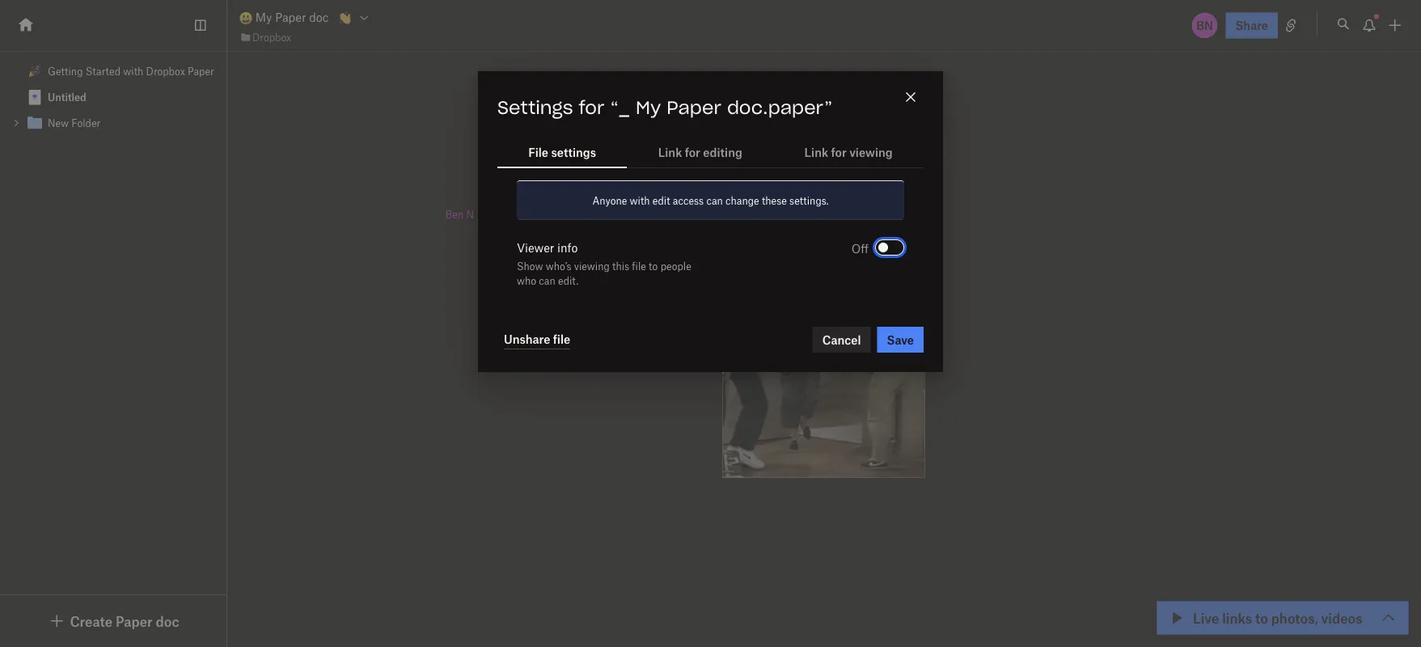 Task type: locate. For each thing, give the bounding box(es) containing it.
doc
[[309, 10, 329, 24], [678, 137, 736, 178], [156, 613, 179, 630]]

doc right the grinning face with big eyes icon
[[309, 10, 329, 24]]

0 horizontal spatial to
[[624, 205, 636, 221]]

doc inside create paper doc popup button
[[156, 613, 179, 630]]

1 vertical spatial file
[[553, 332, 571, 346]]

1 vertical spatial doc
[[678, 137, 736, 178]]

0 vertical spatial file
[[632, 260, 646, 272]]

link for viewing tab
[[774, 136, 924, 168]]

unshare file button
[[504, 330, 571, 350]]

0 vertical spatial my paper doc
[[252, 10, 329, 24]]

link up settings.
[[805, 145, 829, 159]]

link for viewing
[[805, 145, 893, 159]]

to left people
[[649, 260, 658, 272]]

file right 'this'
[[632, 260, 646, 272]]

1 horizontal spatial for
[[685, 145, 701, 159]]

2 horizontal spatial my
[[636, 100, 661, 117]]

0 vertical spatial dropbox
[[252, 31, 291, 43]]

with right started on the left top of page
[[123, 65, 143, 77]]

my right the grinning face with big eyes icon
[[256, 10, 272, 24]]

1 horizontal spatial doc
[[309, 10, 329, 24]]

2 horizontal spatial to
[[1256, 610, 1269, 626]]

0 horizontal spatial can
[[539, 275, 556, 287]]

0 horizontal spatial viewing
[[574, 260, 610, 272]]

doc right create
[[156, 613, 179, 630]]

0 horizontal spatial link
[[658, 145, 682, 159]]

1 horizontal spatial viewing
[[850, 145, 893, 159]]

0 vertical spatial to
[[624, 205, 636, 221]]

to left get
[[624, 205, 636, 221]]

paper
[[275, 10, 306, 24], [188, 65, 214, 77], [667, 100, 722, 117], [579, 137, 670, 178], [116, 613, 153, 630]]

links
[[1223, 610, 1253, 626]]

to right links on the bottom of the page
[[1256, 610, 1269, 626]]

my down "settings"
[[522, 137, 571, 178]]

2 vertical spatial my
[[522, 137, 571, 178]]

user-uploaded image: giphy.gif image
[[723, 233, 925, 478]]

1 vertical spatial dropbox
[[146, 65, 185, 77]]

viewing inside tab
[[850, 145, 893, 159]]

viewing
[[850, 145, 893, 159], [574, 260, 610, 272]]

with
[[123, 65, 143, 77], [630, 195, 650, 207]]

anyone with edit access can change these settings.
[[593, 195, 829, 207]]

1 vertical spatial my
[[636, 100, 661, 117]]

dropbox up "untitled" link
[[146, 65, 185, 77]]

my paper doc inside my paper doc link
[[252, 10, 329, 24]]

0 horizontal spatial dropbox
[[146, 65, 185, 77]]

who's
[[546, 260, 572, 272]]

link inside tab
[[805, 145, 829, 159]]

file inside button
[[553, 332, 571, 346]]

1 horizontal spatial link
[[805, 145, 829, 159]]

0 horizontal spatial doc
[[156, 613, 179, 630]]

link inside tab
[[658, 145, 682, 159]]

share
[[1236, 18, 1269, 32]]

can
[[707, 195, 723, 207], [539, 275, 556, 287]]

photos,
[[1272, 610, 1319, 626]]

0 vertical spatial can
[[707, 195, 723, 207]]

for left 'editing' on the top of the page
[[685, 145, 701, 159]]

with left edit
[[630, 195, 650, 207]]

link down the settings for "_ my paper doc.paper"
[[658, 145, 682, 159]]

heading containing my paper doc
[[453, 137, 1126, 180]]

1 vertical spatial viewing
[[574, 260, 610, 272]]

type something to get started
[[523, 205, 707, 221]]

heading
[[453, 137, 1126, 180]]

with inside tab panel
[[630, 195, 650, 207]]

1 vertical spatial can
[[539, 275, 556, 287]]

1 horizontal spatial my paper doc
[[514, 137, 736, 178]]

"_
[[611, 100, 630, 117]]

for inside tab
[[832, 145, 847, 159]]

for inside tab
[[685, 145, 701, 159]]

1 horizontal spatial to
[[649, 260, 658, 272]]

to
[[624, 205, 636, 221], [649, 260, 658, 272], [1256, 610, 1269, 626]]

for down doc.paper"
[[832, 145, 847, 159]]

1 horizontal spatial file
[[632, 260, 646, 272]]

get
[[640, 205, 660, 221]]

1 vertical spatial with
[[630, 195, 650, 207]]

list item
[[0, 110, 226, 136]]

file inside viewer info show who's viewing this file to people who can edit.
[[632, 260, 646, 272]]

0 horizontal spatial my paper doc
[[252, 10, 329, 24]]

can down who's
[[539, 275, 556, 287]]

my
[[256, 10, 272, 24], [636, 100, 661, 117], [522, 137, 571, 178]]

link
[[658, 145, 682, 159], [805, 145, 829, 159]]

0 horizontal spatial my
[[256, 10, 272, 24]]

0 horizontal spatial with
[[123, 65, 143, 77]]

updated
[[1207, 614, 1253, 628]]

0 horizontal spatial file
[[553, 332, 571, 346]]

to inside popup button
[[1256, 610, 1269, 626]]

1 vertical spatial to
[[649, 260, 658, 272]]

file
[[529, 145, 549, 159]]

ago
[[1313, 614, 1333, 628]]

0 vertical spatial with
[[123, 65, 143, 77]]

live links to photos, videos button
[[1158, 602, 1409, 634]]

template content image
[[25, 87, 45, 107]]

doc.paper"
[[727, 100, 833, 117]]

1 link from the left
[[658, 145, 682, 159]]

tab panel
[[478, 180, 944, 372]]

videos
[[1322, 610, 1363, 626]]

my right "_
[[636, 100, 661, 117]]

unshare file
[[504, 332, 571, 346]]

getting
[[48, 65, 83, 77]]

doc inside my paper doc link
[[309, 10, 329, 24]]

can right access
[[707, 195, 723, 207]]

change
[[726, 195, 760, 207]]

0 vertical spatial viewing
[[850, 145, 893, 159]]

bn
[[1197, 18, 1214, 32]]

2 link from the left
[[805, 145, 829, 159]]

2 vertical spatial doc
[[156, 613, 179, 630]]

for
[[579, 100, 605, 117], [685, 145, 701, 159], [832, 145, 847, 159]]

my paper doc up dropbox link
[[252, 10, 329, 24]]

link for link for viewing
[[805, 145, 829, 159]]

/ contents list
[[0, 58, 226, 136]]

dropbox
[[252, 31, 291, 43], [146, 65, 185, 77]]

started
[[86, 65, 121, 77]]

my paper doc up anyone
[[514, 137, 736, 178]]

doc up anyone with edit access can change these settings.
[[678, 137, 736, 178]]

show
[[517, 260, 543, 272]]

1 horizontal spatial my
[[522, 137, 571, 178]]

dropbox down my paper doc link
[[252, 31, 291, 43]]

2 horizontal spatial for
[[832, 145, 847, 159]]

who
[[517, 275, 537, 287]]

file
[[632, 260, 646, 272], [553, 332, 571, 346]]

to for type something to get started
[[624, 205, 636, 221]]

1 horizontal spatial with
[[630, 195, 650, 207]]

settings
[[551, 145, 596, 159]]

getting started with dropbox paper
[[48, 65, 214, 77]]

share button
[[1226, 13, 1279, 38]]

file right 'unshare'
[[553, 332, 571, 346]]

save button
[[878, 327, 924, 353]]

with inside / contents list
[[123, 65, 143, 77]]

0 vertical spatial my
[[256, 10, 272, 24]]

for left "_
[[579, 100, 605, 117]]

dig image
[[47, 612, 67, 631]]

live
[[1194, 610, 1220, 626]]

anyone
[[593, 195, 627, 207]]

0 vertical spatial doc
[[309, 10, 329, 24]]

can inside viewer info show who's viewing this file to people who can edit.
[[539, 275, 556, 287]]

1 horizontal spatial dropbox
[[252, 31, 291, 43]]

for for editing
[[685, 145, 701, 159]]

0 horizontal spatial for
[[579, 100, 605, 117]]

tab list
[[498, 136, 924, 168]]

my paper doc
[[252, 10, 329, 24], [514, 137, 736, 178]]

bn button
[[1191, 11, 1220, 40]]

1 horizontal spatial can
[[707, 195, 723, 207]]

settings
[[498, 100, 573, 117]]

minutes
[[1266, 614, 1310, 628]]

2 vertical spatial to
[[1256, 610, 1269, 626]]



Task type: describe. For each thing, give the bounding box(es) containing it.
access
[[673, 195, 704, 207]]

something
[[556, 205, 621, 221]]

people
[[661, 260, 692, 272]]

to for live links to photos, videos
[[1256, 610, 1269, 626]]

1 vertical spatial my paper doc
[[514, 137, 736, 178]]

tab panel containing viewer info
[[478, 180, 944, 372]]

tab list containing file settings
[[498, 136, 924, 168]]

viewing inside viewer info show who's viewing this file to people who can edit.
[[574, 260, 610, 272]]

viewer info show who's viewing this file to people who can edit.
[[517, 241, 692, 287]]

unshare
[[504, 332, 551, 346]]

file settings tab
[[498, 136, 627, 168]]

link for editing tab
[[627, 136, 774, 168]]

dropbox link
[[240, 29, 291, 45]]

edit
[[653, 195, 670, 207]]

create paper doc button
[[47, 612, 179, 631]]

cancel
[[823, 333, 861, 347]]

untitled
[[48, 91, 86, 103]]

party popper image
[[28, 65, 41, 78]]

these
[[762, 195, 787, 207]]

link for link for editing
[[658, 145, 682, 159]]

for for viewing
[[832, 145, 847, 159]]

updated 3 minutes ago
[[1207, 614, 1333, 628]]

settings for "_ my paper doc.paper"
[[498, 100, 833, 117]]

file settings
[[529, 145, 596, 159]]

my paper doc link
[[240, 8, 329, 26]]

grinning face with big eyes image
[[240, 12, 252, 25]]

paper inside / contents list
[[188, 65, 214, 77]]

my inside heading
[[522, 137, 571, 178]]

info
[[558, 241, 578, 255]]

2 horizontal spatial doc
[[678, 137, 736, 178]]

this
[[613, 260, 630, 272]]

settings.
[[790, 195, 829, 207]]

create paper doc
[[70, 613, 179, 630]]

edit.
[[558, 275, 579, 287]]

started
[[663, 205, 707, 221]]

dropbox inside / contents list
[[146, 65, 185, 77]]

to inside viewer info show who's viewing this file to people who can edit.
[[649, 260, 658, 272]]

editing
[[703, 145, 743, 159]]

off
[[852, 241, 869, 255]]

paper inside popup button
[[116, 613, 153, 630]]

😃
[[453, 139, 486, 180]]

getting started with dropbox paper link
[[0, 58, 226, 84]]

3
[[1256, 614, 1263, 628]]

link for editing
[[658, 145, 743, 159]]

viewer
[[517, 241, 555, 255]]

untitled link
[[0, 84, 226, 110]]

cancel button
[[813, 327, 871, 353]]

type
[[523, 205, 552, 221]]

create
[[70, 613, 113, 630]]

live links to photos, videos
[[1194, 610, 1363, 626]]

for for "_
[[579, 100, 605, 117]]

save
[[887, 333, 914, 347]]



Task type: vqa. For each thing, say whether or not it's contained in the screenshot.
the 'Starred' Button
no



